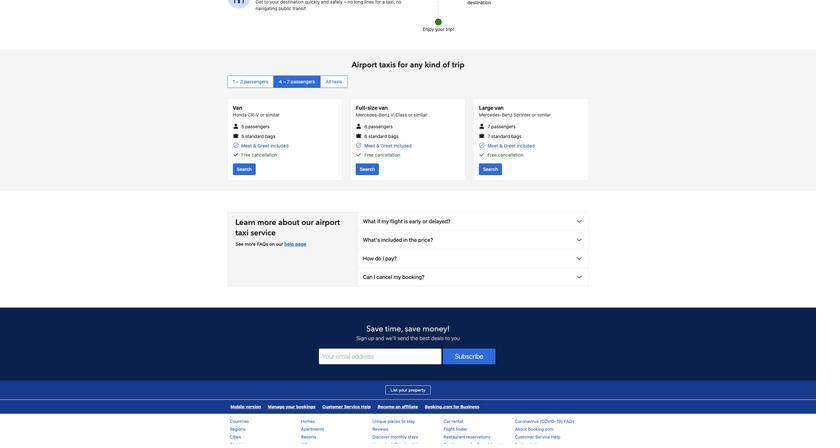 Task type: describe. For each thing, give the bounding box(es) containing it.
customer service help link for about booking.com
[[515, 435, 561, 440]]

what if my flight is early or delayed? button
[[358, 213, 589, 231]]

faqs inside learn more about our airport taxi service see more faqs on our help page
[[257, 242, 268, 247]]

meet for cr-
[[241, 143, 252, 149]]

coronavirus (covid-19) faqs link
[[515, 419, 575, 424]]

enjoy
[[423, 27, 434, 32]]

delayed?
[[429, 219, 451, 225]]

homes
[[301, 419, 315, 424]]

search for mercedes-
[[483, 167, 498, 172]]

the inside "dropdown button"
[[409, 237, 417, 243]]

free cancellation for cr-
[[241, 152, 277, 158]]

greet for mercedes-
[[504, 143, 516, 149]]

flight
[[444, 427, 455, 432]]

manage your bookings link
[[265, 400, 319, 414]]

and inside get to your destination quickly and safely – no long lines for a taxi, no navigating public transit
[[321, 0, 329, 5]]

taxi
[[236, 228, 249, 239]]

standard for van
[[369, 134, 387, 139]]

for inside get to your destination quickly and safely – no long lines for a taxi, no navigating public transit
[[375, 0, 381, 5]]

monthly
[[391, 435, 407, 440]]

sprinter
[[514, 112, 531, 118]]

passengers right 3
[[244, 79, 268, 85]]

about booking.com link
[[515, 427, 554, 432]]

how do i pay? button
[[358, 250, 589, 268]]

benz inside full-size van mercedes-benz v-class or similar
[[379, 112, 390, 118]]

passengers right 4
[[291, 79, 315, 85]]

reservations
[[466, 435, 491, 440]]

service
[[251, 228, 276, 239]]

taxis for all
[[332, 79, 342, 85]]

up
[[368, 336, 374, 342]]

pay?
[[386, 256, 397, 262]]

2 booking airport taxi image from the left
[[432, 0, 569, 29]]

mobile
[[231, 405, 245, 410]]

or inside van honda cr-v or similar
[[260, 112, 265, 118]]

places
[[388, 419, 401, 424]]

sign
[[356, 336, 367, 342]]

become an affiliate
[[378, 405, 418, 410]]

search button for cr-
[[233, 164, 256, 175]]

7 standard bags
[[488, 134, 522, 139]]

reviews link
[[373, 427, 389, 432]]

van inside full-size van mercedes-benz v-class or similar
[[379, 105, 388, 111]]

can i cancel my booking?
[[363, 275, 425, 280]]

how do i pay?
[[363, 256, 397, 262]]

mercedes- inside the large van mercedes-benz sprinter or similar
[[479, 112, 502, 118]]

save
[[367, 324, 383, 335]]

best
[[420, 336, 430, 342]]

1
[[233, 79, 235, 85]]

kind
[[425, 60, 441, 71]]

resorts link
[[301, 435, 316, 440]]

about
[[515, 427, 527, 432]]

version
[[246, 405, 261, 410]]

i inside can i cancel my booking? dropdown button
[[374, 275, 375, 280]]

4 – 7 passengers
[[279, 79, 315, 85]]

similar inside the large van mercedes-benz sprinter or similar
[[538, 112, 551, 118]]

regions
[[230, 427, 246, 432]]

resorts
[[301, 435, 316, 440]]

included inside "dropdown button"
[[382, 237, 402, 243]]

1 vertical spatial for
[[398, 60, 408, 71]]

property
[[409, 388, 426, 393]]

0 horizontal spatial my
[[382, 219, 389, 225]]

4
[[279, 79, 282, 85]]

bags for mercedes-
[[511, 134, 522, 139]]

1 vertical spatial our
[[276, 242, 283, 247]]

cancellation for cr-
[[252, 152, 277, 158]]

& for van
[[376, 143, 380, 149]]

page
[[295, 242, 307, 247]]

to inside unique places to stay reviews discover monthly stays
[[402, 419, 406, 424]]

passengers for van
[[245, 124, 270, 130]]

do
[[375, 256, 382, 262]]

booking.com inside 'coronavirus (covid-19) faqs about booking.com customer service help'
[[528, 427, 554, 432]]

discover
[[373, 435, 390, 440]]

van
[[233, 105, 242, 111]]

search for cr-
[[237, 167, 252, 172]]

customer inside 'coronavirus (covid-19) faqs about booking.com customer service help'
[[515, 435, 535, 440]]

see
[[236, 242, 244, 247]]

included for cr-
[[271, 143, 289, 149]]

can
[[363, 275, 373, 280]]

countries link
[[230, 419, 249, 424]]

booking.com inside booking.com for business link
[[425, 405, 453, 410]]

get to your destination quickly and safely – no long lines for a taxi, no navigating public transit
[[256, 0, 402, 11]]

list your property
[[391, 388, 426, 393]]

cr-
[[248, 112, 256, 118]]

customer service help link for manage your bookings
[[319, 400, 374, 414]]

to inside get to your destination quickly and safely – no long lines for a taxi, no navigating public transit
[[264, 0, 269, 5]]

save time, save money! sign up and we'll send the best deals to you
[[356, 324, 460, 342]]

booking?
[[403, 275, 425, 280]]

Your email address email field
[[319, 349, 442, 365]]

0 vertical spatial service
[[344, 405, 360, 410]]

manage your bookings
[[268, 405, 316, 410]]

free for mercedes-
[[488, 152, 497, 158]]

similar inside full-size van mercedes-benz v-class or similar
[[414, 112, 428, 118]]

coronavirus (covid-19) faqs about booking.com customer service help
[[515, 419, 575, 440]]

the inside save time, save money! sign up and we'll send the best deals to you
[[411, 336, 418, 342]]

on
[[270, 242, 275, 247]]

how
[[363, 256, 374, 262]]

safely
[[330, 0, 343, 5]]

mobile version
[[231, 405, 261, 410]]

booking.com for business
[[425, 405, 480, 410]]

& for mercedes-
[[500, 143, 503, 149]]

6 for 6 standard bags
[[365, 134, 367, 139]]

1 booking airport taxi image from the left
[[227, 0, 251, 8]]

navigation inside save time, save money! footer
[[227, 400, 483, 414]]

– for 4 – 7 passengers
[[283, 79, 286, 85]]

search button for mercedes-
[[479, 164, 502, 175]]

what
[[363, 219, 376, 225]]

benz inside the large van mercedes-benz sprinter or similar
[[502, 112, 513, 118]]

enjoy your trip!
[[423, 27, 455, 32]]

meet for mercedes-
[[488, 143, 498, 149]]

0 vertical spatial our
[[302, 217, 314, 228]]

free for cr-
[[241, 152, 251, 158]]

trip
[[452, 60, 465, 71]]

regions link
[[230, 427, 246, 432]]

quickly
[[305, 0, 320, 5]]

lines
[[365, 0, 374, 5]]

1 no from the left
[[348, 0, 353, 5]]

trip!
[[446, 27, 455, 32]]

destination
[[280, 0, 304, 5]]

passengers for large van
[[492, 124, 516, 130]]

cancellation for van
[[375, 152, 400, 158]]

a
[[383, 0, 385, 5]]

unique
[[373, 419, 387, 424]]

5 for 5 passengers
[[241, 124, 244, 130]]

countries regions cities
[[230, 419, 249, 440]]

can i cancel my booking? button
[[358, 268, 589, 287]]

learn more about our airport taxi service see more faqs on our help page
[[236, 217, 340, 247]]



Task type: vqa. For each thing, say whether or not it's contained in the screenshot.
the bottommost City
no



Task type: locate. For each thing, give the bounding box(es) containing it.
my right cancel
[[394, 275, 401, 280]]

5 passengers
[[241, 124, 270, 130]]

standard down 7 passengers
[[492, 134, 510, 139]]

3 cancellation from the left
[[498, 152, 524, 158]]

3 search button from the left
[[479, 164, 502, 175]]

2 horizontal spatial cancellation
[[498, 152, 524, 158]]

2 horizontal spatial meet & greet included
[[488, 143, 535, 149]]

1 horizontal spatial booking.com
[[528, 427, 554, 432]]

0 vertical spatial help
[[361, 405, 371, 410]]

0 horizontal spatial meet
[[241, 143, 252, 149]]

bags
[[265, 134, 276, 139], [389, 134, 399, 139], [511, 134, 522, 139]]

i right can
[[374, 275, 375, 280]]

1 horizontal spatial meet & greet included
[[365, 143, 412, 149]]

0 vertical spatial my
[[382, 219, 389, 225]]

to inside save time, save money! sign up and we'll send the best deals to you
[[445, 336, 450, 342]]

6
[[365, 124, 367, 130], [365, 134, 367, 139]]

2 horizontal spatial similar
[[538, 112, 551, 118]]

mercedes-
[[356, 112, 379, 118], [479, 112, 502, 118]]

2 free cancellation from the left
[[365, 152, 400, 158]]

our
[[302, 217, 314, 228], [276, 242, 283, 247]]

more right learn at left
[[257, 217, 276, 228]]

2 & from the left
[[376, 143, 380, 149]]

taxis
[[379, 60, 396, 71], [332, 79, 342, 85]]

& down 6 standard bags
[[376, 143, 380, 149]]

1 vertical spatial taxis
[[332, 79, 342, 85]]

& down 7 standard bags
[[500, 143, 503, 149]]

1 similar from the left
[[266, 112, 280, 118]]

mercedes- down size in the left of the page
[[356, 112, 379, 118]]

6 down 6 passengers
[[365, 134, 367, 139]]

or right class
[[408, 112, 413, 118]]

2 vertical spatial for
[[454, 405, 460, 410]]

1 horizontal spatial cancellation
[[375, 152, 400, 158]]

your for enjoy your trip!
[[436, 27, 445, 32]]

0 vertical spatial faqs
[[257, 242, 268, 247]]

1 horizontal spatial and
[[376, 336, 384, 342]]

1 horizontal spatial faqs
[[564, 419, 575, 424]]

and right up
[[376, 336, 384, 342]]

1 vertical spatial 7
[[488, 124, 490, 130]]

6 up 6 standard bags
[[365, 124, 367, 130]]

countries
[[230, 419, 249, 424]]

what if my flight is early or delayed?
[[363, 219, 451, 225]]

2 horizontal spatial –
[[344, 0, 347, 5]]

3 free cancellation from the left
[[488, 152, 524, 158]]

1 horizontal spatial van
[[495, 105, 504, 111]]

1 & from the left
[[253, 143, 256, 149]]

help inside 'link'
[[361, 405, 371, 410]]

0 horizontal spatial &
[[253, 143, 256, 149]]

your for list your property
[[399, 388, 408, 393]]

to left stay
[[402, 419, 406, 424]]

1 horizontal spatial customer
[[515, 435, 535, 440]]

for left any
[[398, 60, 408, 71]]

1 search button from the left
[[233, 164, 256, 175]]

2 5 from the top
[[241, 134, 244, 139]]

7 passengers
[[488, 124, 516, 130]]

1 horizontal spatial more
[[257, 217, 276, 228]]

0 horizontal spatial similar
[[266, 112, 280, 118]]

taxi,
[[386, 0, 395, 5]]

2 no from the left
[[396, 0, 402, 5]]

3 greet from the left
[[504, 143, 516, 149]]

3 & from the left
[[500, 143, 503, 149]]

meet & greet included down 6 standard bags
[[365, 143, 412, 149]]

free cancellation down 5 standard bags
[[241, 152, 277, 158]]

1 horizontal spatial to
[[402, 419, 406, 424]]

large van mercedes-benz sprinter or similar
[[479, 105, 551, 118]]

1 horizontal spatial bags
[[389, 134, 399, 139]]

– right safely
[[344, 0, 347, 5]]

0 horizontal spatial search
[[237, 167, 252, 172]]

0 horizontal spatial no
[[348, 0, 353, 5]]

0 horizontal spatial greet
[[258, 143, 269, 149]]

i
[[383, 256, 384, 262], [374, 275, 375, 280]]

7 right 4
[[287, 79, 290, 85]]

about
[[278, 217, 300, 228]]

van honda cr-v or similar
[[233, 105, 280, 118]]

your
[[270, 0, 279, 5], [436, 27, 445, 32], [399, 388, 408, 393], [286, 405, 295, 410]]

bags for van
[[389, 134, 399, 139]]

0 horizontal spatial customer
[[323, 405, 343, 410]]

homes apartments resorts
[[301, 419, 324, 440]]

affiliate
[[402, 405, 418, 410]]

3 meet from the left
[[488, 143, 498, 149]]

greet down 7 standard bags
[[504, 143, 516, 149]]

included left in in the left bottom of the page
[[382, 237, 402, 243]]

early
[[409, 219, 421, 225]]

1 horizontal spatial help
[[552, 435, 561, 440]]

or right v
[[260, 112, 265, 118]]

similar inside van honda cr-v or similar
[[266, 112, 280, 118]]

meet down 7 standard bags
[[488, 143, 498, 149]]

2 benz from the left
[[502, 112, 513, 118]]

you
[[452, 336, 460, 342]]

1 vertical spatial more
[[245, 242, 256, 247]]

1 horizontal spatial taxis
[[379, 60, 396, 71]]

1 free cancellation from the left
[[241, 152, 277, 158]]

1 meet & greet included from the left
[[241, 143, 289, 149]]

free cancellation down 7 standard bags
[[488, 152, 524, 158]]

0 horizontal spatial standard
[[245, 134, 264, 139]]

7 down 7 passengers
[[488, 134, 490, 139]]

– inside get to your destination quickly and safely – no long lines for a taxi, no navigating public transit
[[344, 0, 347, 5]]

2 horizontal spatial greet
[[504, 143, 516, 149]]

1 benz from the left
[[379, 112, 390, 118]]

0 horizontal spatial service
[[344, 405, 360, 410]]

navigation
[[227, 400, 483, 414]]

0 horizontal spatial booking.com
[[425, 405, 453, 410]]

2 van from the left
[[495, 105, 504, 111]]

2 horizontal spatial free
[[488, 152, 497, 158]]

greet down 5 standard bags
[[258, 143, 269, 149]]

customer service help link
[[319, 400, 374, 414], [515, 435, 561, 440]]

0 horizontal spatial help
[[361, 405, 371, 410]]

customer down the about
[[515, 435, 535, 440]]

3 similar from the left
[[538, 112, 551, 118]]

3 standard from the left
[[492, 134, 510, 139]]

1 vertical spatial to
[[445, 336, 450, 342]]

meet & greet included for cr-
[[241, 143, 289, 149]]

coronavirus
[[515, 419, 539, 424]]

&
[[253, 143, 256, 149], [376, 143, 380, 149], [500, 143, 503, 149]]

search button
[[233, 164, 256, 175], [356, 164, 379, 175], [479, 164, 502, 175]]

your right manage
[[286, 405, 295, 410]]

i right do
[[383, 256, 384, 262]]

search button for van
[[356, 164, 379, 175]]

0 horizontal spatial free cancellation
[[241, 152, 277, 158]]

0 horizontal spatial faqs
[[257, 242, 268, 247]]

free down 5 standard bags
[[241, 152, 251, 158]]

meet down 5 standard bags
[[241, 143, 252, 149]]

0 vertical spatial taxis
[[379, 60, 396, 71]]

v
[[256, 112, 259, 118]]

1 vertical spatial customer service help link
[[515, 435, 561, 440]]

airport
[[316, 217, 340, 228]]

booking.com for business link
[[422, 400, 483, 414]]

1 horizontal spatial customer service help link
[[515, 435, 561, 440]]

– right 1
[[236, 79, 239, 85]]

standard for cr-
[[245, 134, 264, 139]]

mercedes- down large
[[479, 112, 502, 118]]

2 meet & greet included from the left
[[365, 143, 412, 149]]

send
[[398, 336, 409, 342]]

similar right class
[[414, 112, 428, 118]]

time,
[[385, 324, 403, 335]]

2 vertical spatial 7
[[488, 134, 490, 139]]

public
[[279, 6, 291, 11]]

similar right sprinter
[[538, 112, 551, 118]]

1 horizontal spatial free
[[365, 152, 374, 158]]

car rental flight finder restaurant reservations
[[444, 419, 491, 440]]

2 vertical spatial to
[[402, 419, 406, 424]]

unique places to stay reviews discover monthly stays
[[373, 419, 418, 440]]

1 standard from the left
[[245, 134, 264, 139]]

2 horizontal spatial free cancellation
[[488, 152, 524, 158]]

cancellation for mercedes-
[[498, 152, 524, 158]]

included for van
[[394, 143, 412, 149]]

long
[[354, 0, 363, 5]]

0 horizontal spatial booking airport taxi image
[[227, 0, 251, 8]]

1 vertical spatial booking.com
[[528, 427, 554, 432]]

full-
[[356, 105, 368, 111]]

faqs left "on"
[[257, 242, 268, 247]]

meet & greet included for van
[[365, 143, 412, 149]]

6 standard bags
[[365, 134, 399, 139]]

0 vertical spatial and
[[321, 0, 329, 5]]

1 horizontal spatial greet
[[381, 143, 393, 149]]

standard down 6 passengers
[[369, 134, 387, 139]]

taxis inside 'sort results by' 'element'
[[332, 79, 342, 85]]

flight
[[390, 219, 403, 225]]

help inside 'coronavirus (covid-19) faqs about booking.com customer service help'
[[552, 435, 561, 440]]

our right about
[[302, 217, 314, 228]]

van inside the large van mercedes-benz sprinter or similar
[[495, 105, 504, 111]]

2 cancellation from the left
[[375, 152, 400, 158]]

cancellation down 7 standard bags
[[498, 152, 524, 158]]

meet for van
[[365, 143, 375, 149]]

1 free from the left
[[241, 152, 251, 158]]

bags down 6 passengers
[[389, 134, 399, 139]]

no left long
[[348, 0, 353, 5]]

1 meet from the left
[[241, 143, 252, 149]]

2 horizontal spatial search
[[483, 167, 498, 172]]

restaurant
[[444, 435, 465, 440]]

apartments
[[301, 427, 324, 432]]

is
[[404, 219, 408, 225]]

0 vertical spatial customer
[[323, 405, 343, 410]]

0 horizontal spatial our
[[276, 242, 283, 247]]

1 vertical spatial faqs
[[564, 419, 575, 424]]

to up navigating
[[264, 0, 269, 5]]

for inside save time, save money! footer
[[454, 405, 460, 410]]

customer service help
[[323, 405, 371, 410]]

business
[[461, 405, 480, 410]]

1 vertical spatial the
[[411, 336, 418, 342]]

your inside get to your destination quickly and safely – no long lines for a taxi, no navigating public transit
[[270, 0, 279, 5]]

0 horizontal spatial meet & greet included
[[241, 143, 289, 149]]

stays
[[408, 435, 418, 440]]

meet & greet included down 5 standard bags
[[241, 143, 289, 149]]

7 inside 'sort results by' 'element'
[[287, 79, 290, 85]]

stay
[[407, 419, 415, 424]]

bookings
[[296, 405, 316, 410]]

free cancellation
[[241, 152, 277, 158], [365, 152, 400, 158], [488, 152, 524, 158]]

help down 19) in the right bottom of the page
[[552, 435, 561, 440]]

1 search from the left
[[237, 167, 252, 172]]

1 vertical spatial customer
[[515, 435, 535, 440]]

standard down 5 passengers
[[245, 134, 264, 139]]

0 horizontal spatial –
[[236, 79, 239, 85]]

2 horizontal spatial search button
[[479, 164, 502, 175]]

included for mercedes-
[[517, 143, 535, 149]]

2 6 from the top
[[365, 134, 367, 139]]

5 standard bags
[[241, 134, 276, 139]]

the down save
[[411, 336, 418, 342]]

airport taxis for any kind of trip
[[352, 60, 465, 71]]

the right in in the left bottom of the page
[[409, 237, 417, 243]]

0 vertical spatial 7
[[287, 79, 290, 85]]

help page link
[[285, 242, 307, 247]]

1 van from the left
[[379, 105, 388, 111]]

2 horizontal spatial &
[[500, 143, 503, 149]]

1 horizontal spatial booking airport taxi image
[[432, 0, 569, 29]]

taxis right airport
[[379, 60, 396, 71]]

or inside the large van mercedes-benz sprinter or similar
[[532, 112, 536, 118]]

van right large
[[495, 105, 504, 111]]

navigating
[[256, 6, 277, 11]]

2 horizontal spatial bags
[[511, 134, 522, 139]]

– for 1 – 3 passengers
[[236, 79, 239, 85]]

1 horizontal spatial my
[[394, 275, 401, 280]]

similar right v
[[266, 112, 280, 118]]

free cancellation down 6 standard bags
[[365, 152, 400, 158]]

your left trip! on the top right of the page
[[436, 27, 445, 32]]

booking.com up 'car'
[[425, 405, 453, 410]]

navigation containing mobile version
[[227, 400, 483, 414]]

free down 7 standard bags
[[488, 152, 497, 158]]

1 greet from the left
[[258, 143, 269, 149]]

1 horizontal spatial mercedes-
[[479, 112, 502, 118]]

1 bags from the left
[[265, 134, 276, 139]]

your inside navigation
[[286, 405, 295, 410]]

1 vertical spatial 6
[[365, 134, 367, 139]]

free down 6 standard bags
[[365, 152, 374, 158]]

service inside 'coronavirus (covid-19) faqs about booking.com customer service help'
[[536, 435, 550, 440]]

subscribe
[[455, 353, 484, 361]]

3 meet & greet included from the left
[[488, 143, 535, 149]]

–
[[344, 0, 347, 5], [236, 79, 239, 85], [283, 79, 286, 85]]

cancellation down 6 standard bags
[[375, 152, 400, 158]]

– right 4
[[283, 79, 286, 85]]

bags down 5 passengers
[[265, 134, 276, 139]]

2 search from the left
[[360, 167, 375, 172]]

faqs inside 'coronavirus (covid-19) faqs about booking.com customer service help'
[[564, 419, 575, 424]]

mobile version link
[[227, 400, 264, 414]]

meet & greet included for mercedes-
[[488, 143, 535, 149]]

2 mercedes- from the left
[[479, 112, 502, 118]]

free cancellation for mercedes-
[[488, 152, 524, 158]]

help
[[285, 242, 294, 247]]

7 for 7 passengers
[[488, 124, 490, 130]]

cities
[[230, 435, 241, 440]]

5 down 5 passengers
[[241, 134, 244, 139]]

1 horizontal spatial search button
[[356, 164, 379, 175]]

3 search from the left
[[483, 167, 498, 172]]

customer
[[323, 405, 343, 410], [515, 435, 535, 440]]

money!
[[423, 324, 450, 335]]

for left the a
[[375, 0, 381, 5]]

included down 6 standard bags
[[394, 143, 412, 149]]

booking airport taxi image
[[227, 0, 251, 8], [432, 0, 569, 29]]

what's
[[363, 237, 380, 243]]

what's included in the price? button
[[358, 231, 589, 249]]

1 horizontal spatial our
[[302, 217, 314, 228]]

included down 5 standard bags
[[271, 143, 289, 149]]

my
[[382, 219, 389, 225], [394, 275, 401, 280]]

benz left v-
[[379, 112, 390, 118]]

2 greet from the left
[[381, 143, 393, 149]]

1 6 from the top
[[365, 124, 367, 130]]

greet for van
[[381, 143, 393, 149]]

1 vertical spatial my
[[394, 275, 401, 280]]

1 vertical spatial i
[[374, 275, 375, 280]]

cancellation down 5 standard bags
[[252, 152, 277, 158]]

discover monthly stays link
[[373, 435, 418, 440]]

meet & greet included down 7 standard bags
[[488, 143, 535, 149]]

no right taxi,
[[396, 0, 402, 5]]

for left business
[[454, 405, 460, 410]]

0 horizontal spatial van
[[379, 105, 388, 111]]

1 mercedes- from the left
[[356, 112, 379, 118]]

more right see
[[245, 242, 256, 247]]

cities link
[[230, 435, 241, 440]]

2 search button from the left
[[356, 164, 379, 175]]

bags for cr-
[[265, 134, 276, 139]]

your up navigating
[[270, 0, 279, 5]]

car
[[444, 419, 451, 424]]

1 horizontal spatial no
[[396, 0, 402, 5]]

we'll
[[386, 336, 396, 342]]

(covid-
[[540, 419, 557, 424]]

become
[[378, 405, 395, 410]]

taxis for airport
[[379, 60, 396, 71]]

1 horizontal spatial for
[[398, 60, 408, 71]]

and inside save time, save money! sign up and we'll send the best deals to you
[[376, 336, 384, 342]]

my right if
[[382, 219, 389, 225]]

greet down 6 standard bags
[[381, 143, 393, 149]]

the
[[409, 237, 417, 243], [411, 336, 418, 342]]

2 bags from the left
[[389, 134, 399, 139]]

and
[[321, 0, 329, 5], [376, 336, 384, 342]]

an
[[396, 405, 401, 410]]

2 standard from the left
[[369, 134, 387, 139]]

1 horizontal spatial standard
[[369, 134, 387, 139]]

and left safely
[[321, 0, 329, 5]]

0 horizontal spatial and
[[321, 0, 329, 5]]

0 horizontal spatial free
[[241, 152, 251, 158]]

1 cancellation from the left
[[252, 152, 277, 158]]

free cancellation for van
[[365, 152, 400, 158]]

0 horizontal spatial search button
[[233, 164, 256, 175]]

your for manage your bookings
[[286, 405, 295, 410]]

0 vertical spatial i
[[383, 256, 384, 262]]

1 vertical spatial 5
[[241, 134, 244, 139]]

2 horizontal spatial to
[[445, 336, 450, 342]]

sort results by element
[[227, 76, 589, 88]]

search for van
[[360, 167, 375, 172]]

& down 5 standard bags
[[253, 143, 256, 149]]

1 horizontal spatial meet
[[365, 143, 375, 149]]

7 up 7 standard bags
[[488, 124, 490, 130]]

0 horizontal spatial mercedes-
[[356, 112, 379, 118]]

honda
[[233, 112, 247, 118]]

3 free from the left
[[488, 152, 497, 158]]

faqs right 19) in the right bottom of the page
[[564, 419, 575, 424]]

free for van
[[365, 152, 374, 158]]

passengers up 7 standard bags
[[492, 124, 516, 130]]

or right sprinter
[[532, 112, 536, 118]]

3 bags from the left
[[511, 134, 522, 139]]

passengers up 5 standard bags
[[245, 124, 270, 130]]

2 free from the left
[[365, 152, 374, 158]]

0 vertical spatial more
[[257, 217, 276, 228]]

2 similar from the left
[[414, 112, 428, 118]]

or right early
[[423, 219, 428, 225]]

1 vertical spatial help
[[552, 435, 561, 440]]

class
[[396, 112, 407, 118]]

7 for 7 standard bags
[[488, 134, 490, 139]]

1 horizontal spatial &
[[376, 143, 380, 149]]

0 horizontal spatial customer service help link
[[319, 400, 374, 414]]

help left become
[[361, 405, 371, 410]]

2 meet from the left
[[365, 143, 375, 149]]

1 vertical spatial service
[[536, 435, 550, 440]]

0 horizontal spatial for
[[375, 0, 381, 5]]

in
[[404, 237, 408, 243]]

mercedes- inside full-size van mercedes-benz v-class or similar
[[356, 112, 379, 118]]

passengers up 6 standard bags
[[369, 124, 393, 130]]

taxis right all
[[332, 79, 342, 85]]

benz up 7 passengers
[[502, 112, 513, 118]]

bags down 7 passengers
[[511, 134, 522, 139]]

van right size in the left of the page
[[379, 105, 388, 111]]

2 horizontal spatial standard
[[492, 134, 510, 139]]

6 for 6 passengers
[[365, 124, 367, 130]]

1 vertical spatial and
[[376, 336, 384, 342]]

size
[[368, 105, 378, 111]]

our right "on"
[[276, 242, 283, 247]]

0 vertical spatial the
[[409, 237, 417, 243]]

your right the list on the left of page
[[399, 388, 408, 393]]

list your property link
[[386, 386, 431, 395]]

0 vertical spatial 6
[[365, 124, 367, 130]]

& for cr-
[[253, 143, 256, 149]]

0 vertical spatial to
[[264, 0, 269, 5]]

0 horizontal spatial benz
[[379, 112, 390, 118]]

or inside dropdown button
[[423, 219, 428, 225]]

or inside full-size van mercedes-benz v-class or similar
[[408, 112, 413, 118]]

5 down 'honda'
[[241, 124, 244, 130]]

booking.com down coronavirus (covid-19) faqs link
[[528, 427, 554, 432]]

standard
[[245, 134, 264, 139], [369, 134, 387, 139], [492, 134, 510, 139]]

save time, save money! footer
[[0, 308, 817, 445]]

greet for cr-
[[258, 143, 269, 149]]

included down 7 standard bags
[[517, 143, 535, 149]]

to left the you
[[445, 336, 450, 342]]

standard for mercedes-
[[492, 134, 510, 139]]

i inside "how do i pay?" dropdown button
[[383, 256, 384, 262]]

customer right bookings
[[323, 405, 343, 410]]

0 horizontal spatial taxis
[[332, 79, 342, 85]]

1 horizontal spatial service
[[536, 435, 550, 440]]

1 – 3 passengers
[[233, 79, 268, 85]]

19)
[[557, 419, 563, 424]]

passengers for full-size van
[[369, 124, 393, 130]]

1 5 from the top
[[241, 124, 244, 130]]

passengers
[[244, 79, 268, 85], [291, 79, 315, 85], [245, 124, 270, 130], [369, 124, 393, 130], [492, 124, 516, 130]]

meet down 6 standard bags
[[365, 143, 375, 149]]

5 for 5 standard bags
[[241, 134, 244, 139]]



